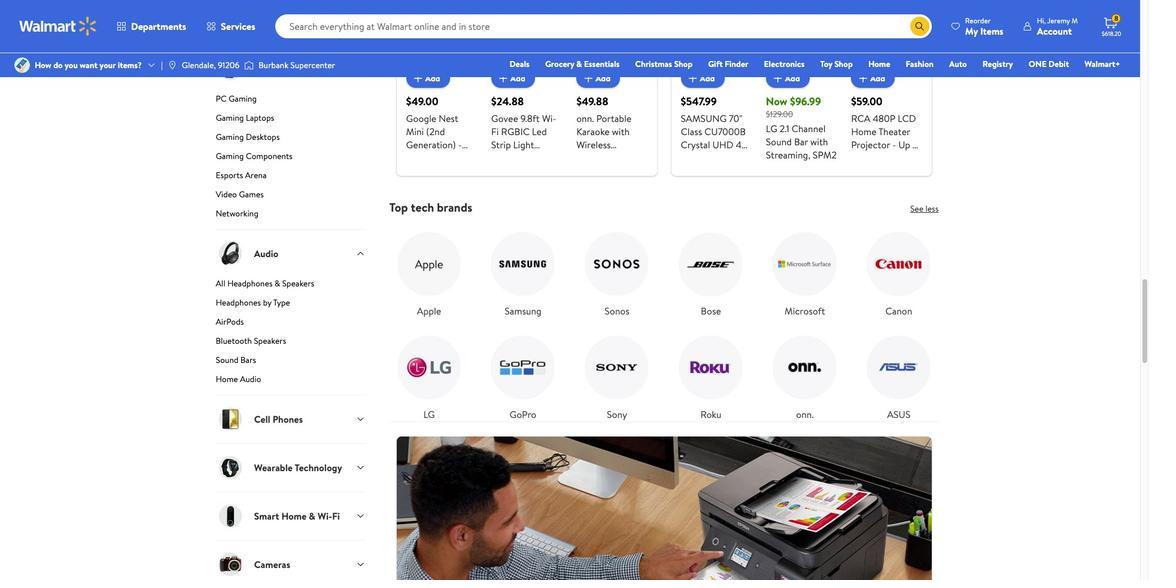 Task type: vqa. For each thing, say whether or not it's contained in the screenshot.
Price dropdown button
no



Task type: locate. For each thing, give the bounding box(es) containing it.
-
[[458, 138, 462, 151], [893, 138, 897, 151]]

0 vertical spatial google
[[406, 112, 437, 125]]

home up 130"
[[852, 125, 877, 138]]

onn. portable karaoke with wireless microphones, 9 hours playtime, bluetooth wireless technology image
[[577, 0, 648, 64]]

0 vertical spatial wi-
[[542, 112, 557, 125]]

headphones
[[227, 278, 273, 290], [216, 297, 261, 309]]

asus
[[888, 409, 911, 422]]

sony link
[[578, 328, 657, 422]]

1 add to cart image from the left
[[411, 71, 425, 85]]

sonos
[[605, 305, 630, 318]]

1 vertical spatial led
[[492, 217, 509, 230]]

services
[[221, 20, 255, 33]]

with right karaoke
[[612, 125, 630, 138]]

led down music on the top
[[492, 270, 509, 283]]

chalk
[[406, 151, 430, 165]]

cameras
[[254, 559, 290, 572]]

0 horizontal spatial shop
[[675, 58, 693, 70]]

toy
[[821, 58, 833, 70]]

0 vertical spatial lights
[[532, 165, 557, 178]]

1 horizontal spatial wi-
[[542, 112, 557, 125]]

video games link
[[216, 189, 366, 206]]

1 vertical spatial technology
[[295, 462, 342, 475]]

add button for $49.00
[[406, 69, 450, 88]]

gaming for desktops
[[216, 131, 244, 143]]

add to cart image
[[496, 71, 511, 85], [771, 71, 786, 85], [856, 71, 871, 85]]

1 vertical spatial smart
[[533, 204, 558, 217]]

0 horizontal spatial smart
[[254, 510, 279, 524]]

2 - from the left
[[893, 138, 897, 151]]

hi,
[[1038, 15, 1046, 25]]

audio up all headphones & speakers
[[254, 247, 279, 261]]

$49.88 group
[[577, 0, 648, 217]]

2 wireless from the top
[[577, 191, 611, 204]]

sound
[[766, 135, 792, 149], [216, 355, 239, 367]]

fi for $24.88
[[492, 125, 499, 138]]

technology down hours
[[577, 204, 624, 217]]

add button up $547.99
[[681, 69, 725, 88]]

0 horizontal spatial fi
[[332, 510, 340, 524]]

fi inside $24.88 govee 9.8ft wi- fi rgbic led strip light offline,9.8ft wifi led lights work with alexa and google assistant, smart led strips app control, diy, music sync, color changing led lights for bedroom
[[492, 125, 499, 138]]

1.5
[[905, 151, 915, 165]]

2 vertical spatial smart
[[254, 510, 279, 524]]

0 vertical spatial onn.
[[577, 112, 594, 125]]

add inside $547.99 group
[[700, 72, 715, 84]]

$547.99 group
[[681, 0, 764, 178]]

services button
[[196, 12, 266, 41]]

0 vertical spatial sound
[[766, 135, 792, 149]]

do
[[53, 59, 63, 71]]

5 add from the left
[[786, 72, 801, 84]]

jeremy
[[1048, 15, 1071, 25]]

with right bar
[[811, 135, 829, 149]]

walmart image
[[19, 17, 97, 36]]

home up the cameras dropdown button
[[282, 510, 307, 524]]

smart down alexa
[[533, 204, 558, 217]]

esports arena link
[[216, 170, 366, 186]]

add button up $59.00
[[852, 69, 895, 88]]

registry
[[983, 58, 1014, 70]]

1 horizontal spatial -
[[893, 138, 897, 151]]

1 horizontal spatial add to cart image
[[771, 71, 786, 85]]

0 vertical spatial wireless
[[577, 138, 611, 151]]

cell
[[254, 413, 270, 426]]

- left "up"
[[893, 138, 897, 151]]

0 horizontal spatial google
[[406, 112, 437, 125]]

1 vertical spatial sound
[[216, 355, 239, 367]]

sound bars link
[[216, 355, 366, 372]]

0 horizontal spatial with
[[516, 178, 533, 191]]

2 horizontal spatial add to cart image
[[686, 71, 700, 85]]

- right '(2nd'
[[458, 138, 462, 151]]

add to cart image
[[411, 71, 425, 85], [582, 71, 596, 85], [686, 71, 700, 85]]

3 add button from the left
[[577, 69, 621, 88]]

hours
[[577, 165, 602, 178]]

1 horizontal spatial shop
[[835, 58, 853, 70]]

add for $59.00
[[871, 72, 886, 84]]

playtime,
[[604, 165, 642, 178]]

add to cart image down deals
[[496, 71, 511, 85]]

wearable technology button
[[216, 444, 366, 492]]

2 vertical spatial led
[[492, 270, 509, 283]]

wi- right 9.8ft at left top
[[542, 112, 557, 125]]

shop right christmas
[[675, 58, 693, 70]]

add to cart image up $547.99
[[686, 71, 700, 85]]

add button up now
[[766, 69, 810, 88]]

pc inside dropdown button
[[254, 62, 266, 76]]

0 vertical spatial technology
[[577, 204, 624, 217]]

0 vertical spatial smart
[[681, 151, 706, 165]]

bluetooth down microphones,
[[577, 178, 618, 191]]

home inside the $59.00 rca 480p lcd home theater projector - up to 130" rpj136, 1.5 lb, white
[[852, 125, 877, 138]]

wi- inside $24.88 govee 9.8ft wi- fi rgbic led strip light offline,9.8ft wifi led lights work with alexa and google assistant, smart led strips app control, diy, music sync, color changing led lights for bedroom
[[542, 112, 557, 125]]

with right work at top
[[516, 178, 533, 191]]

2 shop from the left
[[835, 58, 853, 70]]

toy shop link
[[815, 57, 859, 71]]

1 vertical spatial bluetooth
[[216, 336, 252, 348]]

led left the "strips" on the top of the page
[[492, 217, 509, 230]]

1 add from the left
[[425, 72, 440, 84]]

0 horizontal spatial onn.
[[577, 112, 594, 125]]

wireless down hours
[[577, 191, 611, 204]]

0 horizontal spatial bluetooth
[[216, 336, 252, 348]]

add button up $49.88
[[577, 69, 621, 88]]

 image right "91206"
[[244, 59, 254, 71]]

4 add from the left
[[700, 72, 715, 84]]

canon
[[886, 305, 913, 318]]

(2nd
[[426, 125, 445, 138]]

google right and
[[509, 191, 539, 204]]

6 add button from the left
[[852, 69, 895, 88]]

2.1
[[780, 122, 790, 135]]

$618.20
[[1102, 29, 1122, 38]]

pc gaming inside dropdown button
[[254, 62, 301, 76]]

add button inside now $96.99 group
[[766, 69, 810, 88]]

wi- down wearable technology
[[318, 510, 332, 524]]

2 horizontal spatial smart
[[681, 151, 706, 165]]

& right grocery
[[577, 58, 582, 70]]

smart inside $24.88 govee 9.8ft wi- fi rgbic led strip light offline,9.8ft wifi led lights work with alexa and google assistant, smart led strips app control, diy, music sync, color changing led lights for bedroom
[[533, 204, 558, 217]]

add button inside $547.99 group
[[681, 69, 725, 88]]

bluetooth speakers link
[[216, 336, 366, 352]]

smart up cameras
[[254, 510, 279, 524]]

list item
[[390, 0, 664, 296], [664, 0, 939, 178], [390, 437, 939, 581]]

pc right "91206"
[[254, 62, 266, 76]]

airpods link
[[216, 316, 366, 333]]

2 horizontal spatial with
[[811, 135, 829, 149]]

sound inside 'now $96.99 $129.00 lg 2.1 channel sound bar with streaming, spm2'
[[766, 135, 792, 149]]

4k
[[736, 138, 748, 151]]

list item containing $547.99
[[664, 0, 939, 178]]

walmart+
[[1085, 58, 1121, 70]]

1 vertical spatial fi
[[332, 510, 340, 524]]

0 vertical spatial speakers
[[282, 278, 315, 290]]

add to cart image inside the $49.00 group
[[411, 71, 425, 85]]

1 horizontal spatial onn.
[[797, 409, 814, 422]]

bose
[[701, 305, 721, 318]]

microphones,
[[577, 151, 633, 165]]

sound left bars
[[216, 355, 239, 367]]

strip
[[492, 138, 511, 151]]

add inside $49.88 group
[[596, 72, 611, 84]]

 image
[[14, 57, 30, 73]]

esports
[[216, 170, 243, 182]]

sound left bar
[[766, 135, 792, 149]]

0 horizontal spatial technology
[[295, 462, 342, 475]]

add down gift
[[700, 72, 715, 84]]

wi- inside the smart home & wi-fi dropdown button
[[318, 510, 332, 524]]

3 add to cart image from the left
[[686, 71, 700, 85]]

lcd
[[898, 112, 917, 125]]

bose link
[[672, 225, 751, 319]]

 image right |
[[168, 60, 177, 70]]

audio inside dropdown button
[[254, 247, 279, 261]]

Search search field
[[275, 14, 932, 38]]

assistant,
[[492, 204, 531, 217]]

gaming up gaming laptops
[[229, 93, 257, 105]]

& inside dropdown button
[[309, 510, 316, 524]]

sync,
[[518, 244, 540, 257]]

3 add from the left
[[596, 72, 611, 84]]

gaming up esports
[[216, 151, 244, 163]]

bluetooth up sound bars
[[216, 336, 252, 348]]

2 add to cart image from the left
[[771, 71, 786, 85]]

2 horizontal spatial add to cart image
[[856, 71, 871, 85]]

Walmart Site-Wide search field
[[275, 14, 932, 38]]

1 vertical spatial speakers
[[254, 336, 286, 348]]

1 horizontal spatial fi
[[492, 125, 499, 138]]

rgbic
[[501, 125, 530, 138]]

$59.00 group
[[852, 0, 923, 178]]

1 horizontal spatial google
[[509, 191, 539, 204]]

1 vertical spatial wi-
[[318, 510, 332, 524]]

pc gaming up pc gaming link at the left of page
[[254, 62, 301, 76]]

add to cart image up $49.00
[[411, 71, 425, 85]]

1 - from the left
[[458, 138, 462, 151]]

 image for glendale, 91206
[[168, 60, 177, 70]]

essentials
[[584, 58, 620, 70]]

& up the cameras dropdown button
[[309, 510, 316, 524]]

audio down bars
[[240, 374, 261, 386]]

fi for smart
[[332, 510, 340, 524]]

smart
[[681, 151, 706, 165], [533, 204, 558, 217], [254, 510, 279, 524]]

add button for now
[[766, 69, 810, 88]]

headphones up headphones by type
[[227, 278, 273, 290]]

add to cart image down home link
[[856, 71, 871, 85]]

gaming components
[[216, 151, 293, 163]]

2 add from the left
[[511, 72, 526, 84]]

add inside now $96.99 group
[[786, 72, 801, 84]]

add inside $59.00 "group"
[[871, 72, 886, 84]]

google inside $49.00 google nest mini (2nd generation) - chalk
[[406, 112, 437, 125]]

gaming for components
[[216, 151, 244, 163]]

gaming down gaming laptops
[[216, 131, 244, 143]]

1 horizontal spatial pc
[[254, 62, 266, 76]]

add inside $24.88 group
[[511, 72, 526, 84]]

add to cart image for now
[[771, 71, 786, 85]]

m
[[1072, 15, 1079, 25]]

0 horizontal spatial -
[[458, 138, 462, 151]]

technology right wearable
[[295, 462, 342, 475]]

add button inside $24.88 group
[[492, 69, 535, 88]]

google down $49.00
[[406, 112, 437, 125]]

smart home & wi-fi
[[254, 510, 340, 524]]

home down sound bars
[[216, 374, 238, 386]]

0 vertical spatial fi
[[492, 125, 499, 138]]

0 horizontal spatial add to cart image
[[496, 71, 511, 85]]

2 add button from the left
[[492, 69, 535, 88]]

canon link
[[860, 225, 939, 319]]

add to cart image inside $547.99 group
[[686, 71, 700, 85]]

1 vertical spatial wireless
[[577, 191, 611, 204]]

add button up $49.00
[[406, 69, 450, 88]]

offline,9.8ft
[[492, 151, 543, 165]]

0 horizontal spatial wi-
[[318, 510, 332, 524]]

4 add button from the left
[[681, 69, 725, 88]]

tech
[[411, 200, 434, 216]]

add to cart image down grocery & essentials
[[582, 71, 596, 85]]

1 vertical spatial pc gaming
[[216, 93, 257, 105]]

1 vertical spatial audio
[[240, 374, 261, 386]]

speakers down airpods link
[[254, 336, 286, 348]]

$59.00 rca 480p lcd home theater projector - up to 130" rpj136, 1.5 lb, white
[[852, 94, 922, 178]]

add inside the $49.00 group
[[425, 72, 440, 84]]

0 horizontal spatial sound
[[216, 355, 239, 367]]

1 vertical spatial headphones
[[216, 297, 261, 309]]

add up $49.00
[[425, 72, 440, 84]]

theater
[[879, 125, 911, 138]]

1 horizontal spatial bluetooth
[[577, 178, 618, 191]]

0 horizontal spatial  image
[[168, 60, 177, 70]]

- inside the $59.00 rca 480p lcd home theater projector - up to 130" rpj136, 1.5 lb, white
[[893, 138, 897, 151]]

components
[[246, 151, 293, 163]]

add down deals
[[511, 72, 526, 84]]

add down home link
[[871, 72, 886, 84]]

govee 9.8ft wi-fi rgbic led strip light offline,9.8ft wifi led lights work with alexa and google assistant, smart led strips app control, diy, music sync, color changing led lights for bedroom image
[[492, 0, 562, 64]]

91206
[[218, 59, 240, 71]]

add button for $547.99
[[681, 69, 725, 88]]

1 horizontal spatial add to cart image
[[582, 71, 596, 85]]

christmas
[[636, 58, 673, 70]]

0 horizontal spatial pc
[[216, 93, 227, 105]]

technology
[[577, 204, 624, 217], [295, 462, 342, 475]]

1 horizontal spatial lg
[[766, 122, 778, 135]]

1 add to cart image from the left
[[496, 71, 511, 85]]

how do you want your items?
[[35, 59, 142, 71]]

sony
[[607, 409, 628, 422]]

 image
[[244, 59, 254, 71], [168, 60, 177, 70]]

list
[[390, 0, 939, 296], [399, 0, 655, 296], [674, 0, 930, 178], [382, 215, 946, 422]]

lights down light
[[532, 165, 557, 178]]

bars
[[241, 355, 256, 367]]

headphones up airpods
[[216, 297, 261, 309]]

led
[[512, 165, 529, 178], [492, 217, 509, 230], [492, 270, 509, 283]]

add down electronics
[[786, 72, 801, 84]]

130"
[[852, 151, 869, 165]]

1 horizontal spatial smart
[[533, 204, 558, 217]]

gaming inside dropdown button
[[269, 62, 301, 76]]

see
[[911, 203, 924, 215]]

smart down class
[[681, 151, 706, 165]]

0 vertical spatial pc gaming
[[254, 62, 301, 76]]

add button for $59.00
[[852, 69, 895, 88]]

1 horizontal spatial with
[[612, 125, 630, 138]]

arena
[[245, 170, 267, 182]]

add down 'essentials' at the top right of the page
[[596, 72, 611, 84]]

wireless up hours
[[577, 138, 611, 151]]

led right 'wifi'
[[512, 165, 529, 178]]

onn.
[[577, 112, 594, 125], [797, 409, 814, 422]]

lights left for
[[511, 270, 536, 283]]

pc up gaming laptops
[[216, 93, 227, 105]]

google inside $24.88 govee 9.8ft wi- fi rgbic led strip light offline,9.8ft wifi led lights work with alexa and google assistant, smart led strips app control, diy, music sync, color changing led lights for bedroom
[[509, 191, 539, 204]]

karaoke
[[577, 125, 610, 138]]

0 horizontal spatial lg
[[424, 409, 435, 422]]

1 shop from the left
[[675, 58, 693, 70]]

add button inside $59.00 "group"
[[852, 69, 895, 88]]

add to cart image inside $49.88 group
[[582, 71, 596, 85]]

6 add from the left
[[871, 72, 886, 84]]

add to cart image for $49.00
[[411, 71, 425, 85]]

white
[[867, 165, 891, 178]]

0 vertical spatial bluetooth
[[577, 178, 618, 191]]

add to cart image inside now $96.99 group
[[771, 71, 786, 85]]

list item containing $49.00
[[390, 0, 664, 296]]

onn. inside $49.88 onn. portable karaoke with wireless microphones, 9 hours playtime, bluetooth wireless technology
[[577, 112, 594, 125]]

add button up $24.88
[[492, 69, 535, 88]]

$24.88
[[492, 94, 524, 109]]

0 horizontal spatial add to cart image
[[411, 71, 425, 85]]

0 vertical spatial lg
[[766, 122, 778, 135]]

speakers
[[282, 278, 315, 290], [254, 336, 286, 348]]

add button inside $49.88 group
[[577, 69, 621, 88]]

add button for $24.88
[[492, 69, 535, 88]]

5 add button from the left
[[766, 69, 810, 88]]

add button
[[406, 69, 450, 88], [492, 69, 535, 88], [577, 69, 621, 88], [681, 69, 725, 88], [766, 69, 810, 88], [852, 69, 895, 88]]

1 wireless from the top
[[577, 138, 611, 151]]

add to cart image inside $24.88 group
[[496, 71, 511, 85]]

shop right toy
[[835, 58, 853, 70]]

0 vertical spatial audio
[[254, 247, 279, 261]]

add to cart image inside $59.00 "group"
[[856, 71, 871, 85]]

1 vertical spatial onn.
[[797, 409, 814, 422]]

1 vertical spatial google
[[509, 191, 539, 204]]

google nest mini (2nd generation) - chalk image
[[406, 0, 477, 64]]

1 horizontal spatial technology
[[577, 204, 624, 217]]

gaming up the gaming desktops on the top left of the page
[[216, 112, 244, 124]]

finder
[[725, 58, 749, 70]]

1 horizontal spatial sound
[[766, 135, 792, 149]]

rca 480p lcd home theater projector - up to 130" rpj136, 1.5 lb, white image
[[852, 0, 923, 64]]

1 horizontal spatial  image
[[244, 59, 254, 71]]

gaming
[[269, 62, 301, 76], [229, 93, 257, 105], [216, 112, 244, 124], [216, 131, 244, 143], [216, 151, 244, 163]]

pc gaming up gaming laptops
[[216, 93, 257, 105]]

led
[[532, 125, 547, 138]]

3 add to cart image from the left
[[856, 71, 871, 85]]

add to cart image down electronics link
[[771, 71, 786, 85]]

add button for $49.88
[[577, 69, 621, 88]]

gaming up pc gaming link at the left of page
[[269, 62, 301, 76]]

speakers up the headphones by type link at the bottom left of the page
[[282, 278, 315, 290]]

0 vertical spatial pc
[[254, 62, 266, 76]]

70"
[[729, 112, 743, 125]]

2 add to cart image from the left
[[582, 71, 596, 85]]

1 add button from the left
[[406, 69, 450, 88]]

add button inside the $49.00 group
[[406, 69, 450, 88]]

strips
[[511, 217, 535, 230]]

onn. link
[[766, 328, 845, 422]]

registry link
[[978, 57, 1019, 71]]

fi inside dropdown button
[[332, 510, 340, 524]]



Task type: describe. For each thing, give the bounding box(es) containing it.
wi- for $24.88
[[542, 112, 557, 125]]

$24.88 group
[[492, 0, 562, 296]]

grocery
[[545, 58, 575, 70]]

list containing $547.99
[[674, 0, 930, 178]]

class
[[681, 125, 703, 138]]

burbank supercenter
[[259, 59, 335, 71]]

cell phones
[[254, 413, 303, 426]]

samsung link
[[484, 225, 563, 319]]

 image for burbank supercenter
[[244, 59, 254, 71]]

samsung
[[505, 305, 542, 318]]

video games
[[216, 189, 264, 201]]

add for $49.88
[[596, 72, 611, 84]]

1 vertical spatial lights
[[511, 270, 536, 283]]

generation)
[[406, 138, 456, 151]]

home up $59.00
[[869, 58, 891, 70]]

480p
[[873, 112, 896, 125]]

bluetooth inside $49.88 onn. portable karaoke with wireless microphones, 9 hours playtime, bluetooth wireless technology
[[577, 178, 618, 191]]

- inside $49.00 google nest mini (2nd generation) - chalk
[[458, 138, 462, 151]]

rca
[[852, 112, 871, 125]]

now $96.99 group
[[766, 0, 837, 162]]

wearable
[[254, 462, 293, 475]]

1 vertical spatial lg
[[424, 409, 435, 422]]

departments
[[131, 20, 186, 33]]

walmart+ link
[[1080, 57, 1126, 71]]

lg link
[[390, 328, 469, 422]]

items?
[[118, 59, 142, 71]]

light
[[514, 138, 535, 151]]

crystal
[[681, 138, 711, 151]]

& right "new"
[[234, 23, 240, 35]]

see less button
[[911, 203, 939, 215]]

rpj136,
[[871, 151, 903, 165]]

add to cart image for $24.88
[[496, 71, 511, 85]]

headphones by type link
[[216, 297, 366, 314]]

airpods
[[216, 316, 244, 328]]

departments button
[[107, 12, 196, 41]]

roku
[[701, 409, 722, 422]]

deals
[[510, 58, 530, 70]]

account
[[1038, 24, 1073, 37]]

microsoft link
[[766, 225, 845, 319]]

add for now
[[786, 72, 801, 84]]

hi, jeremy m account
[[1038, 15, 1079, 37]]

$96.99
[[790, 94, 822, 109]]

wearable technology
[[254, 462, 342, 475]]

deals link
[[504, 57, 535, 71]]

0 vertical spatial led
[[512, 165, 529, 178]]

$49.00 group
[[406, 0, 477, 165]]

reorder
[[966, 15, 991, 25]]

search icon image
[[916, 22, 925, 31]]

fashion link
[[901, 57, 940, 71]]

home link
[[863, 57, 896, 71]]

color
[[492, 257, 515, 270]]

nest
[[439, 112, 459, 125]]

games
[[239, 189, 264, 201]]

lg 2.1 channel sound bar with streaming, spm2 image
[[766, 0, 837, 64]]

one debit
[[1029, 58, 1070, 70]]

sound bars
[[216, 355, 256, 367]]

1 vertical spatial pc
[[216, 93, 227, 105]]

channel
[[792, 122, 826, 135]]

grocery & essentials link
[[540, 57, 625, 71]]

lb,
[[852, 165, 865, 178]]

new & upcoming releases
[[216, 23, 312, 35]]

pc gaming button
[[216, 45, 366, 93]]

streaming,
[[766, 149, 811, 162]]

gaming laptops link
[[216, 112, 366, 129]]

now
[[766, 94, 788, 109]]

add to cart image for $49.88
[[582, 71, 596, 85]]

auto
[[950, 58, 968, 70]]

smart inside $547.99 samsung 70" class cu7000b crystal uhd 4k smart television un70cu7000bxza
[[681, 151, 706, 165]]

home inside dropdown button
[[282, 510, 307, 524]]

phones
[[273, 413, 303, 426]]

less
[[926, 203, 939, 215]]

add for $547.99
[[700, 72, 715, 84]]

shop for toy shop
[[835, 58, 853, 70]]

with inside $24.88 govee 9.8ft wi- fi rgbic led strip light offline,9.8ft wifi led lights work with alexa and google assistant, smart led strips app control, diy, music sync, color changing led lights for bedroom
[[516, 178, 533, 191]]

mini
[[406, 125, 424, 138]]

shop for christmas shop
[[675, 58, 693, 70]]

brands
[[437, 200, 473, 216]]

lg inside 'now $96.99 $129.00 lg 2.1 channel sound bar with streaming, spm2'
[[766, 122, 778, 135]]

audio button
[[216, 230, 366, 278]]

$49.88
[[577, 94, 609, 109]]

$547.99 samsung 70" class cu7000b crystal uhd 4k smart television un70cu7000bxza
[[681, 94, 764, 178]]

how
[[35, 59, 51, 71]]

technology inside $49.88 onn. portable karaoke with wireless microphones, 9 hours playtime, bluetooth wireless technology
[[577, 204, 624, 217]]

samsung 70" class cu7000b crystal uhd 4k smart television un70cu7000bxza image
[[681, 0, 752, 64]]

& up type
[[275, 278, 280, 290]]

glendale, 91206
[[182, 59, 240, 71]]

television
[[708, 151, 748, 165]]

$547.99
[[681, 94, 717, 109]]

list containing apple
[[382, 215, 946, 422]]

fashion
[[906, 58, 934, 70]]

wi- for smart
[[318, 510, 332, 524]]

gaming for laptops
[[216, 112, 244, 124]]

spm2
[[813, 149, 837, 162]]

video
[[216, 189, 237, 201]]

smart inside dropdown button
[[254, 510, 279, 524]]

uhd
[[713, 138, 734, 151]]

you
[[65, 59, 78, 71]]

now $96.99 $129.00 lg 2.1 channel sound bar with streaming, spm2
[[766, 94, 837, 162]]

with inside 'now $96.99 $129.00 lg 2.1 channel sound bar with streaming, spm2'
[[811, 135, 829, 149]]

with inside $49.88 onn. portable karaoke with wireless microphones, 9 hours playtime, bluetooth wireless technology
[[612, 125, 630, 138]]

gift finder
[[709, 58, 749, 70]]

0 vertical spatial headphones
[[227, 278, 273, 290]]

reorder my items
[[966, 15, 1004, 37]]

$49.88 onn. portable karaoke with wireless microphones, 9 hours playtime, bluetooth wireless technology
[[577, 94, 642, 217]]

laptops
[[246, 112, 274, 124]]

$49.00 google nest mini (2nd generation) - chalk
[[406, 94, 462, 165]]

9.8ft
[[521, 112, 540, 125]]

technology inside dropdown button
[[295, 462, 342, 475]]

supercenter
[[291, 59, 335, 71]]

esports arena
[[216, 170, 267, 182]]

all headphones & speakers link
[[216, 278, 366, 295]]

gaming laptops
[[216, 112, 274, 124]]

roku link
[[672, 328, 751, 422]]

app
[[537, 217, 554, 230]]

add for $24.88
[[511, 72, 526, 84]]

electronics
[[764, 58, 805, 70]]

add to cart image for $59.00
[[856, 71, 871, 85]]

glendale,
[[182, 59, 216, 71]]

add to cart image for $547.99
[[686, 71, 700, 85]]

9
[[635, 151, 641, 165]]

home audio link
[[216, 374, 366, 395]]

apple
[[417, 305, 441, 318]]

add for $49.00
[[425, 72, 440, 84]]



